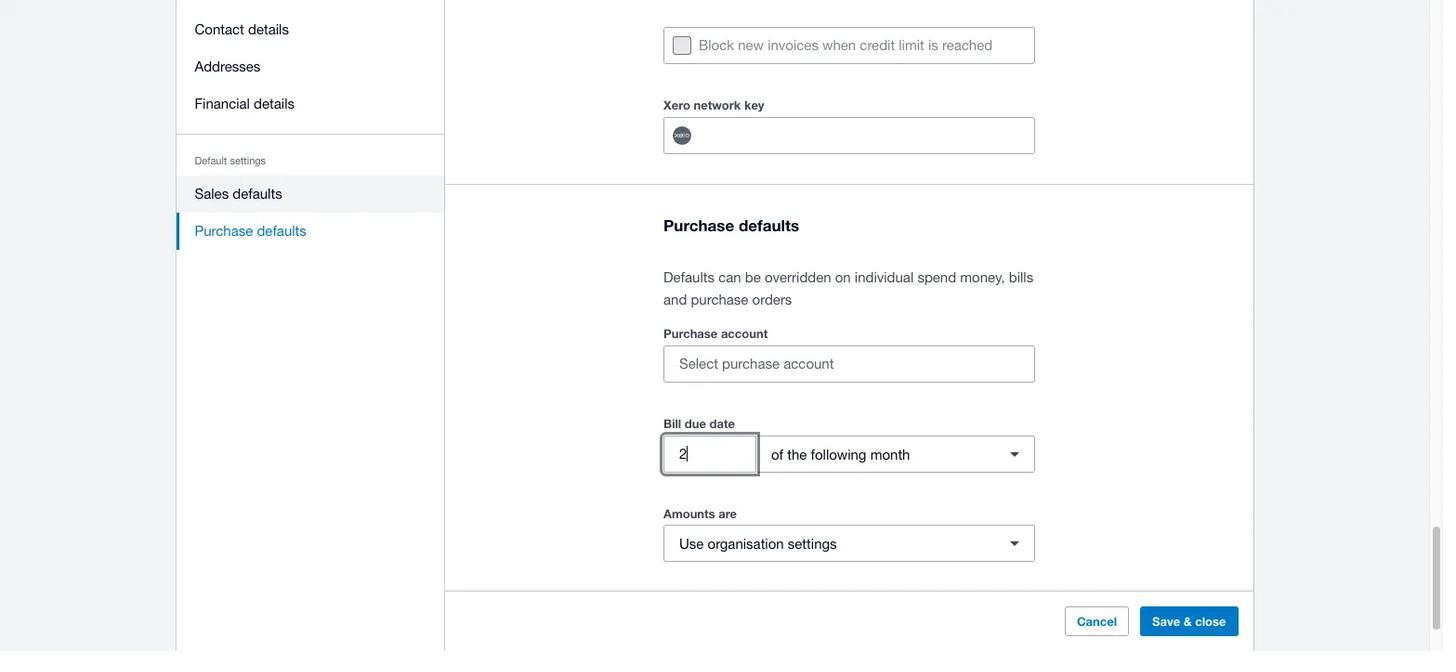 Task type: describe. For each thing, give the bounding box(es) containing it.
purchase inside 'link'
[[195, 223, 254, 239]]

defaults can be overridden on individual spend money, bills and purchase orders
[[664, 270, 1034, 308]]

purchase down and
[[664, 326, 718, 341]]

addresses link
[[177, 48, 445, 86]]

due
[[685, 417, 707, 431]]

financial details link
[[177, 86, 445, 123]]

individual
[[855, 270, 914, 286]]

1 horizontal spatial purchase defaults
[[664, 216, 800, 235]]

purchase account
[[664, 326, 768, 341]]

financial details
[[195, 96, 295, 112]]

key
[[745, 98, 765, 112]]

sales defaults link
[[177, 176, 445, 213]]

none number field inside "bill due date" group
[[665, 437, 756, 472]]

limit
[[899, 37, 925, 53]]

use organisation settings button
[[664, 525, 1036, 563]]

defaults up be
[[739, 216, 800, 235]]

&
[[1185, 615, 1193, 629]]

organisation
[[708, 536, 784, 552]]

addresses
[[195, 59, 261, 74]]

use organisation settings
[[680, 536, 837, 552]]

details for contact details
[[249, 21, 290, 37]]

sales defaults
[[195, 186, 283, 202]]

close
[[1196, 615, 1227, 629]]

cancel
[[1078, 615, 1118, 629]]

reached
[[943, 37, 993, 53]]

save & close button
[[1141, 607, 1239, 637]]

can
[[719, 270, 742, 286]]

bills
[[1009, 270, 1034, 286]]

menu containing contact details
[[177, 0, 445, 261]]

account
[[721, 326, 768, 341]]

amounts
[[664, 507, 716, 522]]

block
[[699, 37, 735, 53]]

purchase up defaults
[[664, 216, 735, 235]]

on
[[836, 270, 851, 286]]



Task type: vqa. For each thing, say whether or not it's contained in the screenshot.
the 'Default'
yes



Task type: locate. For each thing, give the bounding box(es) containing it.
and
[[664, 292, 687, 308]]

month
[[871, 447, 911, 463]]

details right contact at top left
[[249, 21, 290, 37]]

when
[[823, 37, 856, 53]]

0 vertical spatial settings
[[230, 155, 266, 166]]

bill due date group
[[664, 436, 1036, 473]]

defaults down the sales defaults link
[[257, 223, 307, 239]]

is
[[929, 37, 939, 53]]

save
[[1153, 615, 1181, 629]]

details down the addresses link
[[254, 96, 295, 112]]

settings up sales defaults
[[230, 155, 266, 166]]

amounts are
[[664, 507, 737, 522]]

Purchase account field
[[665, 347, 1035, 382]]

details for financial details
[[254, 96, 295, 112]]

following
[[811, 447, 867, 463]]

overridden
[[765, 270, 832, 286]]

save & close
[[1153, 615, 1227, 629]]

settings
[[230, 155, 266, 166], [788, 536, 837, 552]]

0 horizontal spatial purchase defaults
[[195, 223, 307, 239]]

purchase defaults up 'can' on the top of the page
[[664, 216, 800, 235]]

are
[[719, 507, 737, 522]]

credit
[[860, 37, 895, 53]]

defaults for purchase defaults 'link' on the top of page
[[257, 223, 307, 239]]

purchase
[[691, 292, 749, 308]]

defaults
[[233, 186, 283, 202], [739, 216, 800, 235], [257, 223, 307, 239]]

financial
[[195, 96, 251, 112]]

the
[[788, 447, 807, 463]]

contact
[[195, 21, 245, 37]]

of
[[772, 447, 784, 463]]

1 vertical spatial settings
[[788, 536, 837, 552]]

xero network key
[[664, 98, 765, 112]]

default settings
[[195, 155, 266, 166]]

new
[[738, 37, 764, 53]]

purchase defaults link
[[177, 213, 445, 250]]

settings inside the use organisation settings popup button
[[788, 536, 837, 552]]

0 vertical spatial details
[[249, 21, 290, 37]]

date
[[710, 417, 735, 431]]

purchase defaults
[[664, 216, 800, 235], [195, 223, 307, 239]]

invoices
[[768, 37, 819, 53]]

menu
[[177, 0, 445, 261]]

of the following month button
[[756, 436, 1036, 473]]

purchase defaults inside 'link'
[[195, 223, 307, 239]]

sales
[[195, 186, 229, 202]]

Xero network key field
[[708, 118, 1035, 153]]

purchase down sales
[[195, 223, 254, 239]]

details
[[249, 21, 290, 37], [254, 96, 295, 112]]

bill
[[664, 417, 682, 431]]

default
[[195, 155, 228, 166]]

defaults
[[664, 270, 715, 286]]

0 horizontal spatial settings
[[230, 155, 266, 166]]

use
[[680, 536, 704, 552]]

network
[[694, 98, 741, 112]]

1 vertical spatial details
[[254, 96, 295, 112]]

purchase defaults down sales defaults
[[195, 223, 307, 239]]

defaults inside 'link'
[[257, 223, 307, 239]]

spend
[[918, 270, 957, 286]]

1 horizontal spatial settings
[[788, 536, 837, 552]]

be
[[745, 270, 761, 286]]

contact details
[[195, 21, 290, 37]]

xero
[[664, 98, 691, 112]]

of the following month
[[772, 447, 911, 463]]

purchase
[[664, 216, 735, 235], [195, 223, 254, 239], [664, 326, 718, 341]]

defaults for the sales defaults link
[[233, 186, 283, 202]]

settings inside menu
[[230, 155, 266, 166]]

bill due date
[[664, 417, 735, 431]]

None number field
[[665, 437, 756, 472]]

defaults down default settings
[[233, 186, 283, 202]]

settings right organisation
[[788, 536, 837, 552]]

block new invoices when credit limit is reached
[[699, 37, 993, 53]]

orders
[[753, 292, 792, 308]]

cancel button
[[1066, 607, 1130, 637]]

money,
[[961, 270, 1006, 286]]

contact details link
[[177, 11, 445, 48]]



